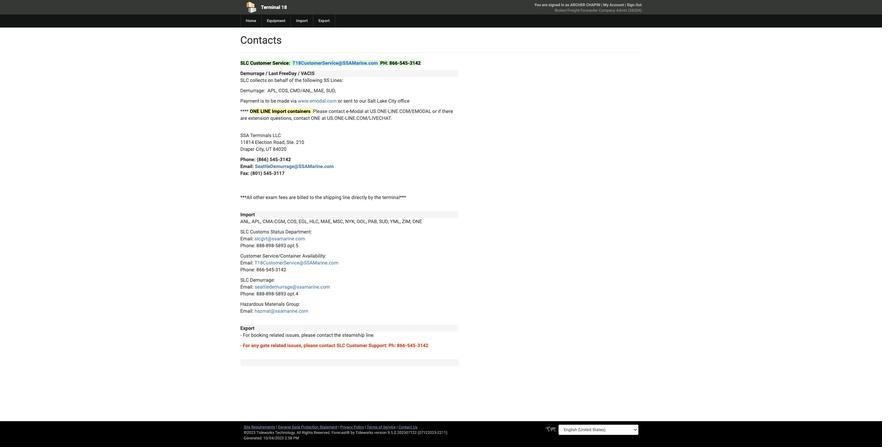 Task type: vqa. For each thing, say whether or not it's contained in the screenshot.
issues,
yes



Task type: describe. For each thing, give the bounding box(es) containing it.
anl, apl, cma-cgm, cos, egl, hlc, mae, msc, nyk, ool, pab, sud, yml, zim, one
[[240, 219, 422, 224]]

1 vertical spatial export
[[240, 326, 255, 331]]

lake
[[377, 98, 387, 104]]

collects
[[250, 78, 267, 83]]

my account link
[[604, 3, 624, 7]]

2211)
[[438, 431, 448, 435]]

directly
[[351, 195, 367, 200]]

privacy
[[340, 425, 353, 430]]

in
[[561, 3, 564, 7]]

election
[[255, 140, 272, 145]]

line.com/emodal
[[388, 109, 431, 114]]

seattledemurrage@ssamarine.com
[[255, 164, 334, 169]]

545- down 84020
[[270, 157, 280, 162]]

payment is to be made via www.emodal.com or sent to our salt lake city office
[[240, 98, 410, 104]]

steamship
[[342, 333, 365, 338]]

made
[[277, 98, 289, 104]]

statement
[[320, 425, 338, 430]]

office
[[398, 98, 410, 104]]

***all other exam fees are billed to the shipping line directly by the terminal***
[[240, 195, 406, 200]]

site requirements link
[[244, 425, 275, 430]]

company
[[599, 8, 615, 13]]

****
[[240, 109, 249, 114]]

terminal
[[261, 4, 280, 10]]

data
[[292, 425, 300, 430]]

email: for slc
[[240, 236, 254, 242]]

the left shipping
[[315, 195, 322, 200]]

- for - for any gate related issues, please contact slc customer support: ph: 866-545-3142
[[240, 343, 242, 348]]

equipment
[[267, 19, 286, 23]]

for for booking
[[243, 333, 250, 338]]

requirements
[[251, 425, 275, 430]]

line.com/livechat.
[[345, 115, 392, 121]]

3117
[[274, 171, 285, 176]]

privacy policy link
[[340, 425, 364, 430]]

email: for phone:
[[240, 164, 254, 169]]

or for sent
[[338, 98, 342, 104]]

please contact e-modal at us.one-line.com/emodal or if there are extension questions, contact one at us.one-line.com/livechat.
[[240, 109, 453, 121]]

export inside export link
[[319, 19, 330, 23]]

slc for slc collects on behalf of the following ss lines:
[[240, 78, 249, 83]]

modal
[[350, 109, 364, 114]]

(07122023-
[[418, 431, 438, 435]]

all
[[297, 431, 301, 435]]

1 / from the left
[[266, 71, 267, 76]]

| up forecast® on the left of the page
[[339, 425, 339, 430]]

forecast®
[[332, 431, 350, 435]]

the left terminal***
[[374, 195, 381, 200]]

out
[[636, 3, 642, 7]]

5893 inside the slc customs status department: email: slcgvt@ssamarine.com phone: 888-898-5893 opt.5
[[275, 243, 286, 249]]

ph:
[[380, 60, 388, 66]]

0 vertical spatial 866-
[[389, 60, 400, 66]]

866- inside customer service /container availability: email: t18customerservice@ssamarine.com phone: 866-545-3142
[[256, 267, 266, 273]]

0 vertical spatial of
[[289, 78, 294, 83]]

/container
[[278, 253, 301, 259]]

1 horizontal spatial sud,
[[379, 219, 389, 224]]

0 horizontal spatial sud,
[[326, 88, 336, 93]]

salt
[[368, 98, 376, 104]]

0 vertical spatial at
[[365, 109, 369, 114]]

2 / from the left
[[298, 71, 300, 76]]

shipping
[[323, 195, 342, 200]]

department:
[[286, 229, 312, 235]]

2 vertical spatial one
[[413, 219, 422, 224]]

export link
[[313, 14, 335, 28]]

email: for customer
[[240, 260, 254, 266]]

1 vertical spatial please
[[304, 343, 318, 348]]

hlc,
[[310, 219, 320, 224]]

10/04/2023
[[263, 436, 284, 441]]

there
[[442, 109, 453, 114]]

**** one line import containers
[[240, 109, 312, 114]]

version
[[374, 431, 387, 435]]

booking
[[251, 333, 268, 338]]

0 horizontal spatial to
[[265, 98, 270, 104]]

please
[[313, 109, 328, 114]]

slcgvt@ssamarine.com link
[[255, 236, 305, 242]]

pab,
[[368, 219, 378, 224]]

for for any
[[243, 343, 250, 348]]

hazardous
[[240, 302, 264, 307]]

are inside you are signed in as archer chapin | my account | sign out broker/freight forwarder company admin (58204)
[[542, 3, 548, 7]]

| left "general"
[[276, 425, 277, 430]]

service inside customer service /container availability: email: t18customerservice@ssamarine.com phone: 866-545-3142
[[263, 253, 278, 259]]

chapin
[[586, 3, 601, 7]]

| up 9.5.0.202307122
[[397, 425, 398, 430]]

last
[[269, 71, 278, 76]]

0 horizontal spatial us.one-
[[327, 115, 345, 121]]

lines:
[[331, 78, 343, 83]]

84020
[[273, 146, 287, 152]]

pm
[[293, 436, 299, 441]]

18
[[281, 4, 287, 10]]

ool,
[[357, 219, 367, 224]]

email: inside slc demurrage: email: seattledemurrage@ssamarine.com phone: 888-898-5893 opt.4
[[240, 284, 254, 290]]

opt.4
[[287, 291, 298, 297]]

2:58
[[285, 436, 292, 441]]

the up - for any gate related issues, please contact slc customer support: ph: 866-545-3142 on the left
[[334, 333, 341, 338]]

©2023 tideworks
[[244, 431, 274, 435]]

road,
[[274, 140, 286, 145]]

545- inside customer service /container availability: email: t18customerservice@ssamarine.com phone: 866-545-3142
[[266, 267, 275, 273]]

1 vertical spatial apl,
[[252, 219, 261, 224]]

545- right 'ph:'
[[400, 60, 410, 66]]

policy
[[354, 425, 364, 430]]

us
[[413, 425, 418, 430]]

ssa
[[240, 133, 249, 138]]

availability:
[[302, 253, 326, 259]]

of inside site requirements | general data protection statement | privacy policy | terms of service | contact us ©2023 tideworks technology. all rights reserved. forecast® by tideworks version 9.5.0.202307122 (07122023-2211) generated: 10/04/2023 2:58 pm
[[379, 425, 382, 430]]

is
[[261, 98, 264, 104]]

phone: inside the slc customs status department: email: slcgvt@ssamarine.com phone: 888-898-5893 opt.5
[[240, 243, 255, 249]]

slc for slc customer service: t18customerservice@ssamarine.com ph: 866-545-3142
[[240, 60, 249, 66]]

phone: inside customer service /container availability: email: t18customerservice@ssamarine.com phone: 866-545-3142
[[240, 267, 255, 273]]

service:
[[273, 60, 290, 66]]

customer service /container availability: email: t18customerservice@ssamarine.com phone: 866-545-3142
[[240, 253, 338, 273]]

1 vertical spatial issues,
[[287, 343, 302, 348]]

line
[[261, 109, 271, 114]]

slc demurrage: email: seattledemurrage@ssamarine.com phone: 888-898-5893 opt.4
[[240, 277, 330, 297]]

terminal***
[[382, 195, 406, 200]]

2 horizontal spatial to
[[354, 98, 358, 104]]

demurrage:
[[250, 277, 275, 283]]

5893 inside slc demurrage: email: seattledemurrage@ssamarine.com phone: 888-898-5893 opt.4
[[275, 291, 286, 297]]

ste.
[[287, 140, 295, 145]]

0 vertical spatial t18customerservice@ssamarine.com link
[[293, 60, 378, 66]]



Task type: locate. For each thing, give the bounding box(es) containing it.
0 horizontal spatial export
[[240, 326, 255, 331]]

1 vertical spatial customer
[[240, 253, 261, 259]]

llc
[[273, 133, 281, 138]]

/
[[266, 71, 267, 76], [298, 71, 300, 76]]

1 vertical spatial of
[[379, 425, 382, 430]]

0 vertical spatial us.one-
[[370, 109, 388, 114]]

1 horizontal spatial to
[[310, 195, 314, 200]]

by right 'directly'
[[368, 195, 373, 200]]

1 vertical spatial 888-
[[256, 291, 266, 297]]

0 vertical spatial customer
[[250, 60, 271, 66]]

anl,
[[240, 219, 251, 224]]

the
[[295, 78, 302, 83], [315, 195, 322, 200], [374, 195, 381, 200], [334, 333, 341, 338]]

t18customerservice@ssamarine.com link up lines:
[[293, 60, 378, 66]]

freeday
[[279, 71, 297, 76]]

one down please
[[311, 115, 321, 121]]

slc left demurrage:
[[240, 277, 249, 283]]

1 horizontal spatial us.one-
[[370, 109, 388, 114]]

3142 up seattledemurrage@ssamarine.com link
[[280, 157, 291, 162]]

to
[[265, 98, 270, 104], [354, 98, 358, 104], [310, 195, 314, 200]]

draper
[[240, 146, 255, 152]]

3 email: from the top
[[240, 260, 254, 266]]

demurrage:  apl, cos, cmd/anl, mae, sud,
[[240, 88, 336, 93]]

slc down demurrage
[[240, 78, 249, 83]]

- left any
[[240, 343, 242, 348]]

3142 right ph:
[[417, 343, 429, 348]]

0 horizontal spatial of
[[289, 78, 294, 83]]

2 - from the top
[[240, 343, 242, 348]]

1 vertical spatial t18customerservice@ssamarine.com
[[255, 260, 338, 266]]

0 vertical spatial apl,
[[268, 88, 277, 93]]

4 email: from the top
[[240, 284, 254, 290]]

0 horizontal spatial at
[[322, 115, 326, 121]]

0 vertical spatial mae,
[[314, 88, 325, 93]]

5 email: from the top
[[240, 309, 254, 314]]

site requirements | general data protection statement | privacy policy | terms of service | contact us ©2023 tideworks technology. all rights reserved. forecast® by tideworks version 9.5.0.202307122 (07122023-2211) generated: 10/04/2023 2:58 pm
[[244, 425, 448, 441]]

contacts
[[240, 34, 282, 46]]

service down the slc customs status department: email: slcgvt@ssamarine.com phone: 888-898-5893 opt.5
[[263, 253, 278, 259]]

materials
[[265, 302, 285, 307]]

contact down - for booking related issues, please contact the steamship line.
[[319, 343, 335, 348]]

contact down containers
[[294, 115, 310, 121]]

1 5893 from the top
[[275, 243, 286, 249]]

1 vertical spatial cos,
[[287, 219, 298, 224]]

for left "booking"
[[243, 333, 250, 338]]

email: inside the slc customs status department: email: slcgvt@ssamarine.com phone: 888-898-5893 opt.5
[[240, 236, 254, 242]]

billed
[[297, 195, 309, 200]]

at
[[365, 109, 369, 114], [322, 115, 326, 121]]

1 vertical spatial for
[[243, 343, 250, 348]]

email: inside hazardous materials group: email: hazmat@ssamarine.com
[[240, 309, 254, 314]]

1 email: from the top
[[240, 164, 254, 169]]

- for any gate related issues, please contact slc customer support: ph: 866-545-3142
[[240, 343, 429, 348]]

phone: down customs
[[240, 243, 255, 249]]

related
[[270, 333, 284, 338], [271, 343, 286, 348]]

0 vertical spatial or
[[338, 98, 342, 104]]

1 - from the top
[[240, 333, 242, 338]]

slc for slc customs status department: email: slcgvt@ssamarine.com phone: 888-898-5893 opt.5
[[240, 229, 249, 235]]

-
[[240, 333, 242, 338], [240, 343, 242, 348]]

admin
[[616, 8, 628, 13]]

898- inside slc demurrage: email: seattledemurrage@ssamarine.com phone: 888-898-5893 opt.4
[[266, 291, 275, 297]]

www.emodal.com
[[298, 98, 337, 104]]

1 vertical spatial are
[[240, 115, 247, 121]]

0 vertical spatial by
[[368, 195, 373, 200]]

888- down customs
[[256, 243, 266, 249]]

888-
[[256, 243, 266, 249], [256, 291, 266, 297]]

2 horizontal spatial one
[[413, 219, 422, 224]]

3142 inside customer service /container availability: email: t18customerservice@ssamarine.com phone: 866-545-3142
[[275, 267, 286, 273]]

1 phone: from the top
[[240, 157, 256, 162]]

phone: up demurrage:
[[240, 267, 255, 273]]

cos, up made
[[279, 88, 289, 93]]

phone: up hazardous
[[240, 291, 255, 297]]

3142 right 'ph:'
[[410, 60, 421, 66]]

via
[[291, 98, 297, 104]]

hazmat@ssamarine.com
[[255, 309, 308, 314]]

terminals
[[250, 133, 272, 138]]

3142 inside phone: (866) 545-3142 email: seattledemurrage@ssamarine.com fax: (801) 545-3117
[[280, 157, 291, 162]]

or for if
[[433, 109, 437, 114]]

0 horizontal spatial service
[[263, 253, 278, 259]]

t18customerservice@ssamarine.com inside customer service /container availability: email: t18customerservice@ssamarine.com phone: 866-545-3142
[[255, 260, 338, 266]]

email: down customs
[[240, 236, 254, 242]]

0 vertical spatial service
[[263, 253, 278, 259]]

city
[[388, 98, 397, 104]]

email: up fax:
[[240, 164, 254, 169]]

us.one- down please
[[327, 115, 345, 121]]

0 vertical spatial issues,
[[286, 333, 300, 338]]

slc customer service: t18customerservice@ssamarine.com ph: 866-545-3142
[[240, 60, 421, 66]]

or left sent
[[338, 98, 342, 104]]

please down - for booking related issues, please contact the steamship line.
[[304, 343, 318, 348]]

import up anl,
[[240, 212, 255, 218]]

1 horizontal spatial of
[[379, 425, 382, 430]]

slc down steamship
[[337, 343, 345, 348]]

1 horizontal spatial apl,
[[268, 88, 277, 93]]

1 vertical spatial 866-
[[256, 267, 266, 273]]

| up 'tideworks'
[[365, 425, 366, 430]]

exam
[[266, 195, 278, 200]]

slcgvt@ssamarine.com
[[255, 236, 305, 242]]

t18customerservice@ssamarine.com up lines:
[[293, 60, 378, 66]]

0 vertical spatial cos,
[[279, 88, 289, 93]]

2 vertical spatial 866-
[[397, 343, 407, 348]]

0 horizontal spatial are
[[240, 115, 247, 121]]

1 vertical spatial related
[[271, 343, 286, 348]]

888- inside the slc customs status department: email: slcgvt@ssamarine.com phone: 888-898-5893 opt.5
[[256, 243, 266, 249]]

4 phone: from the top
[[240, 291, 255, 297]]

status
[[271, 229, 284, 235]]

866- up demurrage:
[[256, 267, 266, 273]]

at down please
[[322, 115, 326, 121]]

for
[[243, 333, 250, 338], [243, 343, 250, 348]]

to right 'billed' on the top of the page
[[310, 195, 314, 200]]

signed
[[549, 3, 560, 7]]

site
[[244, 425, 250, 430]]

ph:
[[389, 343, 396, 348]]

are inside please contact e-modal at us.one-line.com/emodal or if there are extension questions, contact one at us.one-line.com/livechat.
[[240, 115, 247, 121]]

0 vertical spatial related
[[270, 333, 284, 338]]

2 phone: from the top
[[240, 243, 255, 249]]

888- up hazardous
[[256, 291, 266, 297]]

2 898- from the top
[[266, 291, 275, 297]]

terms
[[367, 425, 378, 430]]

or left if
[[433, 109, 437, 114]]

www.emodal.com link
[[298, 98, 337, 104]]

hazardous materials group: email: hazmat@ssamarine.com
[[240, 302, 308, 314]]

2 vertical spatial import
[[240, 212, 255, 218]]

our
[[359, 98, 366, 104]]

please up - for any gate related issues, please contact slc customer support: ph: 866-545-3142 on the left
[[302, 333, 316, 338]]

customer down customs
[[240, 253, 261, 259]]

1 for from the top
[[243, 333, 250, 338]]

email: down demurrage:
[[240, 284, 254, 290]]

egl,
[[299, 219, 308, 224]]

0 vertical spatial -
[[240, 333, 242, 338]]

phone: down draper
[[240, 157, 256, 162]]

1 vertical spatial 5893
[[275, 291, 286, 297]]

0 vertical spatial for
[[243, 333, 250, 338]]

export up "booking"
[[240, 326, 255, 331]]

issues, down hazmat@ssamarine.com
[[286, 333, 300, 338]]

1 vertical spatial by
[[351, 431, 355, 435]]

slc down anl,
[[240, 229, 249, 235]]

terms of service link
[[367, 425, 396, 430]]

t18customerservice@ssamarine.com down /container
[[255, 260, 338, 266]]

terminal 18 link
[[240, 0, 402, 14]]

3142 down /container
[[275, 267, 286, 273]]

1 vertical spatial service
[[383, 425, 396, 430]]

email: up demurrage:
[[240, 260, 254, 266]]

1 vertical spatial or
[[433, 109, 437, 114]]

545- right ph:
[[407, 343, 417, 348]]

one up extension
[[250, 109, 259, 114]]

1 vertical spatial one
[[311, 115, 321, 121]]

service up the version
[[383, 425, 396, 430]]

0 horizontal spatial /
[[266, 71, 267, 76]]

888- inside slc demurrage: email: seattledemurrage@ssamarine.com phone: 888-898-5893 opt.4
[[256, 291, 266, 297]]

3 phone: from the top
[[240, 267, 255, 273]]

| left my
[[602, 3, 603, 7]]

cos, left egl,
[[287, 219, 298, 224]]

0 vertical spatial please
[[302, 333, 316, 338]]

1 vertical spatial mae,
[[321, 219, 332, 224]]

t18customerservice@ssamarine.com link down /container
[[255, 260, 338, 266]]

0 vertical spatial 5893
[[275, 243, 286, 249]]

slc for slc demurrage: email: seattledemurrage@ssamarine.com phone: 888-898-5893 opt.4
[[240, 277, 249, 283]]

0 vertical spatial t18customerservice@ssamarine.com
[[293, 60, 378, 66]]

if
[[438, 109, 441, 114]]

866- right 'ph:'
[[389, 60, 400, 66]]

apl, up customs
[[252, 219, 261, 224]]

export down terminal 18 link
[[319, 19, 330, 23]]

demurrage / last freeday / vacis
[[240, 71, 315, 76]]

0 vertical spatial sud,
[[326, 88, 336, 93]]

898- down slcgvt@ssamarine.com link
[[266, 243, 275, 249]]

customer inside customer service /container availability: email: t18customerservice@ssamarine.com phone: 866-545-3142
[[240, 253, 261, 259]]

1 vertical spatial t18customerservice@ssamarine.com link
[[255, 260, 338, 266]]

phone: inside slc demurrage: email: seattledemurrage@ssamarine.com phone: 888-898-5893 opt.4
[[240, 291, 255, 297]]

0 horizontal spatial by
[[351, 431, 355, 435]]

broker/freight
[[555, 8, 580, 13]]

1 horizontal spatial /
[[298, 71, 300, 76]]

are
[[542, 3, 548, 7], [240, 115, 247, 121]]

of up the version
[[379, 425, 382, 430]]

5893 down slcgvt@ssamarine.com
[[275, 243, 286, 249]]

any
[[251, 343, 259, 348]]

slc up demurrage
[[240, 60, 249, 66]]

by down privacy policy link
[[351, 431, 355, 435]]

for left any
[[243, 343, 250, 348]]

issues, down - for booking related issues, please contact the steamship line.
[[287, 343, 302, 348]]

1 vertical spatial -
[[240, 343, 242, 348]]

by
[[368, 195, 373, 200], [351, 431, 355, 435]]

service inside site requirements | general data protection statement | privacy policy | terms of service | contact us ©2023 tideworks technology. all rights reserved. forecast® by tideworks version 9.5.0.202307122 (07122023-2211) generated: 10/04/2023 2:58 pm
[[383, 425, 396, 430]]

fax:
[[240, 171, 249, 176]]

1 898- from the top
[[266, 243, 275, 249]]

2 5893 from the top
[[275, 291, 286, 297]]

customs
[[250, 229, 269, 235]]

yml,
[[390, 219, 401, 224]]

|
[[602, 3, 603, 7], [625, 3, 626, 7], [276, 425, 277, 430], [339, 425, 339, 430], [365, 425, 366, 430], [397, 425, 398, 430]]

one inside please contact e-modal at us.one-line.com/emodal or if there are extension questions, contact one at us.one-line.com/livechat.
[[311, 115, 321, 121]]

contact up - for any gate related issues, please contact slc customer support: ph: 866-545-3142 on the left
[[317, 333, 333, 338]]

email: down hazardous
[[240, 309, 254, 314]]

0 horizontal spatial apl,
[[252, 219, 261, 224]]

1 vertical spatial 898-
[[266, 291, 275, 297]]

slc inside the slc customs status department: email: slcgvt@ssamarine.com phone: 888-898-5893 opt.5
[[240, 229, 249, 235]]

import link
[[291, 14, 313, 28]]

opt.5
[[287, 243, 298, 249]]

to right is
[[265, 98, 270, 104]]

5893 up 'materials'
[[275, 291, 286, 297]]

t18customerservice@ssamarine.com
[[293, 60, 378, 66], [255, 260, 338, 266]]

1 horizontal spatial service
[[383, 425, 396, 430]]

1 horizontal spatial one
[[311, 115, 321, 121]]

forwarder
[[581, 8, 598, 13]]

general
[[278, 425, 291, 430]]

apl, up be at the top of the page
[[268, 88, 277, 93]]

are right you
[[542, 3, 548, 7]]

898- inside the slc customs status department: email: slcgvt@ssamarine.com phone: 888-898-5893 opt.5
[[266, 243, 275, 249]]

mae, up www.emodal.com link
[[314, 88, 325, 93]]

- left "booking"
[[240, 333, 242, 338]]

customer up demurrage
[[250, 60, 271, 66]]

please
[[302, 333, 316, 338], [304, 343, 318, 348]]

home link
[[240, 14, 261, 28]]

545- up demurrage:
[[266, 267, 275, 273]]

/ left last
[[266, 71, 267, 76]]

1 horizontal spatial or
[[433, 109, 437, 114]]

0 horizontal spatial import
[[240, 212, 255, 218]]

1 horizontal spatial import
[[272, 109, 286, 114]]

apl,
[[268, 88, 277, 93], [252, 219, 261, 224]]

mae, right hlc,
[[321, 219, 332, 224]]

of
[[289, 78, 294, 83], [379, 425, 382, 430]]

11814
[[240, 140, 254, 145]]

related up "gate"
[[270, 333, 284, 338]]

behalf
[[275, 78, 288, 83]]

2 horizontal spatial import
[[296, 19, 308, 23]]

reserved.
[[314, 431, 331, 435]]

sud, right pab,
[[379, 219, 389, 224]]

home
[[246, 19, 256, 23]]

2 for from the top
[[243, 343, 250, 348]]

related right "gate"
[[271, 343, 286, 348]]

one right zim,
[[413, 219, 422, 224]]

slc collects on behalf of the following ss lines:
[[240, 78, 343, 83]]

545- right (801)
[[263, 171, 274, 176]]

1 vertical spatial import
[[272, 109, 286, 114]]

email:
[[240, 164, 254, 169], [240, 236, 254, 242], [240, 260, 254, 266], [240, 284, 254, 290], [240, 309, 254, 314]]

us.one-
[[370, 109, 388, 114], [327, 115, 345, 121]]

contact left e-
[[329, 109, 345, 114]]

898- up 'materials'
[[266, 291, 275, 297]]

2 888- from the top
[[256, 291, 266, 297]]

1 horizontal spatial are
[[542, 3, 548, 7]]

0 vertical spatial import
[[296, 19, 308, 23]]

or inside please contact e-modal at us.one-line.com/emodal or if there are extension questions, contact one at us.one-line.com/livechat.
[[433, 109, 437, 114]]

import left export link
[[296, 19, 308, 23]]

/ left vacis
[[298, 71, 300, 76]]

0 vertical spatial one
[[250, 109, 259, 114]]

are down **** at the top of the page
[[240, 115, 247, 121]]

1 horizontal spatial export
[[319, 19, 330, 23]]

1 horizontal spatial by
[[368, 195, 373, 200]]

866- right ph:
[[397, 343, 407, 348]]

to left 'our'
[[354, 98, 358, 104]]

email: inside customer service /container availability: email: t18customerservice@ssamarine.com phone: 866-545-3142
[[240, 260, 254, 266]]

t18customerservice@ssamarine.com link
[[293, 60, 378, 66], [255, 260, 338, 266]]

1 vertical spatial sud,
[[379, 219, 389, 224]]

seattledemurrage@ssamarine.com link
[[255, 164, 334, 169]]

of down freeday
[[289, 78, 294, 83]]

sign
[[627, 3, 635, 7]]

0 vertical spatial 898-
[[266, 243, 275, 249]]

ssa terminals llc 11814 election road, ste. 210 draper city, ut 84020
[[240, 133, 304, 152]]

0 horizontal spatial one
[[250, 109, 259, 114]]

the up cmd/anl, on the top left of page
[[295, 78, 302, 83]]

cos,
[[279, 88, 289, 93], [287, 219, 298, 224]]

2 email: from the top
[[240, 236, 254, 242]]

at up line.com/livechat.
[[365, 109, 369, 114]]

- for - for booking related issues, please contact the steamship line.
[[240, 333, 242, 338]]

email: inside phone: (866) 545-3142 email: seattledemurrage@ssamarine.com fax: (801) 545-3117
[[240, 164, 254, 169]]

0 vertical spatial are
[[542, 3, 548, 7]]

sign out link
[[627, 3, 642, 7]]

1 vertical spatial at
[[322, 115, 326, 121]]

sud, down ss
[[326, 88, 336, 93]]

1 horizontal spatial at
[[365, 109, 369, 114]]

slc inside slc demurrage: email: seattledemurrage@ssamarine.com phone: 888-898-5893 opt.4
[[240, 277, 249, 283]]

cma-
[[263, 219, 275, 224]]

0 horizontal spatial or
[[338, 98, 342, 104]]

import up questions,
[[272, 109, 286, 114]]

archer
[[570, 3, 585, 7]]

| left sign
[[625, 3, 626, 7]]

generated:
[[244, 436, 262, 441]]

zim,
[[402, 219, 411, 224]]

us.one- down the lake
[[370, 109, 388, 114]]

0 vertical spatial export
[[319, 19, 330, 23]]

contact
[[399, 425, 412, 430]]

by inside site requirements | general data protection statement | privacy policy | terms of service | contact us ©2023 tideworks technology. all rights reserved. forecast® by tideworks version 9.5.0.202307122 (07122023-2211) generated: 10/04/2023 2:58 pm
[[351, 431, 355, 435]]

0 vertical spatial 888-
[[256, 243, 266, 249]]

phone: inside phone: (866) 545-3142 email: seattledemurrage@ssamarine.com fax: (801) 545-3117
[[240, 157, 256, 162]]

phone:
[[240, 157, 256, 162], [240, 243, 255, 249], [240, 267, 255, 273], [240, 291, 255, 297]]

1 888- from the top
[[256, 243, 266, 249]]

1 vertical spatial us.one-
[[327, 115, 345, 121]]



